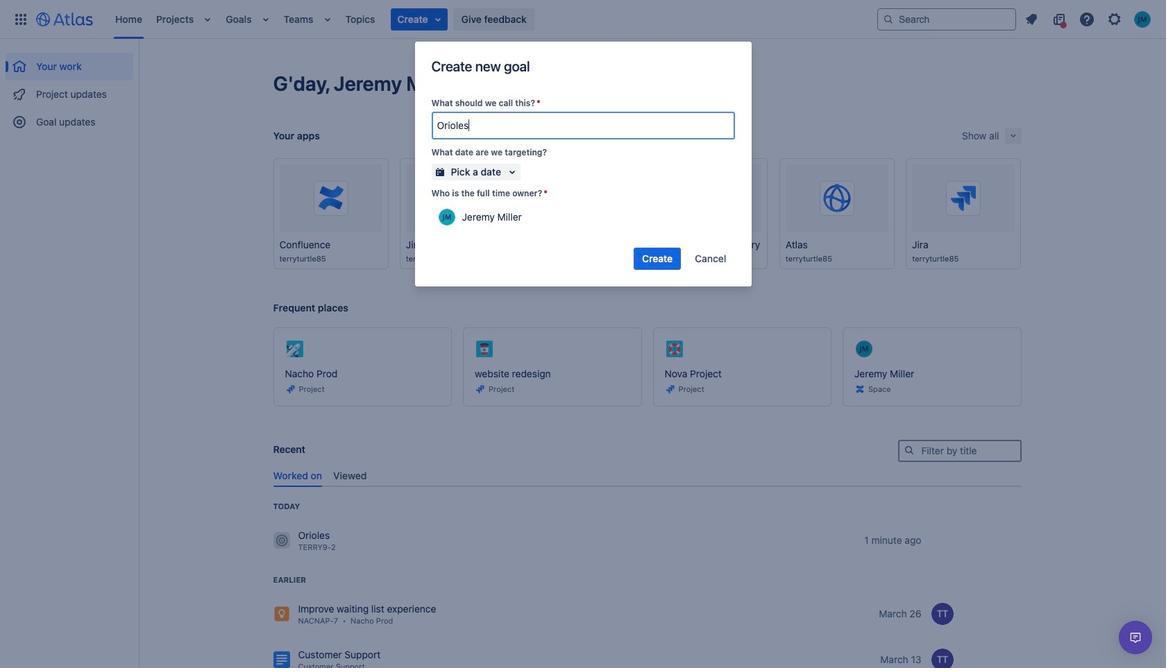 Task type: vqa. For each thing, say whether or not it's contained in the screenshot.
the rightmost List
yes



Task type: describe. For each thing, give the bounding box(es) containing it.
1 horizontal spatial list
[[1020, 8, 1158, 30]]

jira image
[[273, 606, 290, 623]]

heading for townsquare icon
[[273, 501, 300, 513]]

confluence image
[[273, 652, 290, 669]]

search image
[[883, 14, 894, 25]]

1 jira image from the left
[[475, 384, 486, 395]]

heading for jira icon
[[273, 575, 306, 586]]

search image
[[904, 445, 915, 456]]

Filter by title field
[[900, 442, 1021, 461]]

townsquare image
[[273, 533, 290, 549]]



Task type: locate. For each thing, give the bounding box(es) containing it.
tab list
[[268, 465, 1022, 488]]

help image
[[1079, 11, 1096, 27]]

2 jira image from the left
[[665, 384, 676, 395]]

1 horizontal spatial jira image
[[665, 384, 676, 395]]

list item inside top element
[[391, 8, 448, 30]]

list
[[108, 0, 878, 39], [1020, 8, 1158, 30]]

confluence image
[[855, 384, 866, 395]]

banner
[[0, 0, 1167, 39]]

open intercom messenger image
[[1128, 630, 1145, 647]]

heading up jira icon
[[273, 575, 306, 586]]

jira image
[[475, 384, 486, 395], [665, 384, 676, 395]]

jira image
[[285, 384, 296, 395], [285, 384, 296, 395], [475, 384, 486, 395], [665, 384, 676, 395]]

heading
[[273, 501, 300, 513], [273, 575, 306, 586]]

group
[[6, 39, 133, 140]]

0 horizontal spatial jira image
[[475, 384, 486, 395]]

None search field
[[878, 8, 1017, 30]]

top element
[[8, 0, 878, 39]]

0 vertical spatial heading
[[273, 501, 300, 513]]

1 heading from the top
[[273, 501, 300, 513]]

None field
[[433, 113, 734, 138]]

expand icon image
[[1008, 131, 1019, 142]]

2 heading from the top
[[273, 575, 306, 586]]

0 horizontal spatial list
[[108, 0, 878, 39]]

Search field
[[878, 8, 1017, 30]]

1 vertical spatial heading
[[273, 575, 306, 586]]

confluence image
[[855, 384, 866, 395]]

heading up townsquare icon
[[273, 501, 300, 513]]

list item
[[200, 0, 216, 39], [257, 0, 274, 39], [319, 0, 336, 39], [391, 8, 448, 30]]



